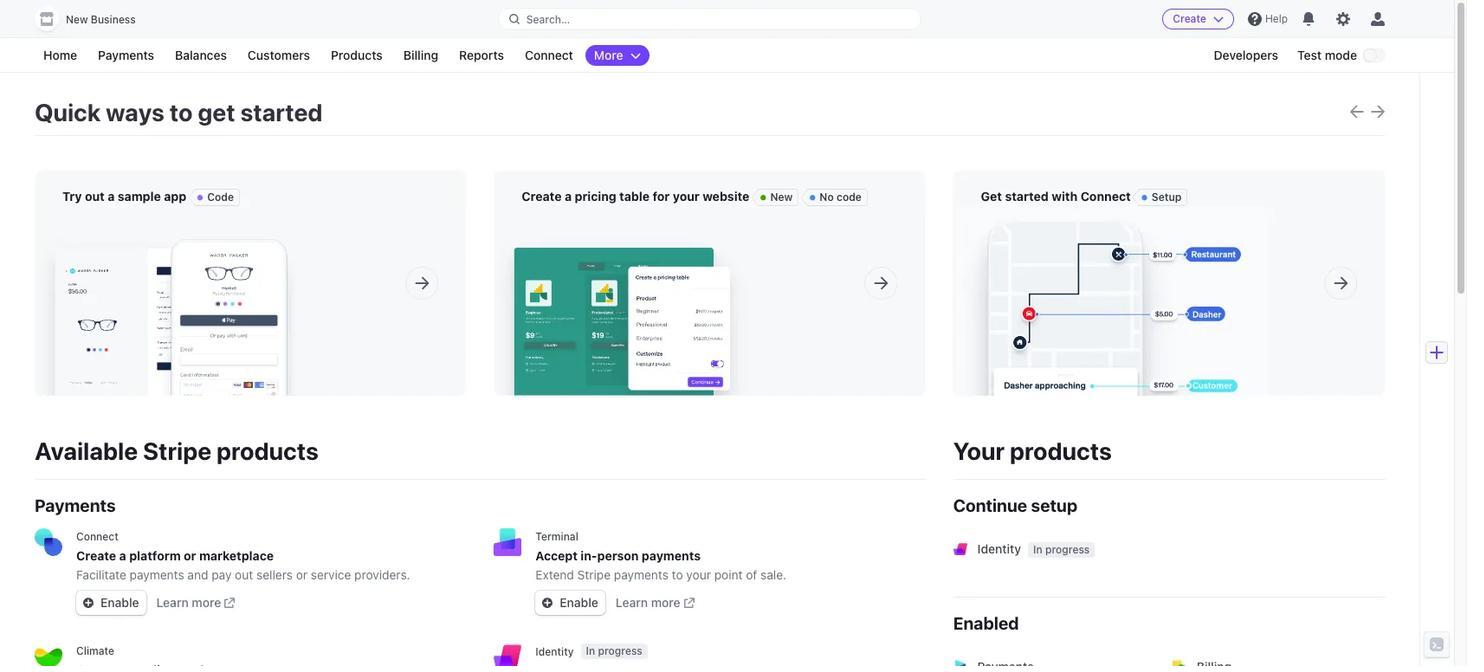Task type: vqa. For each thing, say whether or not it's contained in the screenshot.
Clear history Image
no



Task type: locate. For each thing, give the bounding box(es) containing it.
new inside button
[[66, 13, 88, 26]]

available
[[35, 437, 138, 465]]

toolbar
[[1351, 104, 1386, 121]]

connect create a platform or marketplace facilitate payments and pay out sellers or service providers.
[[76, 530, 410, 582]]

new for new business
[[66, 13, 88, 26]]

create inside create "button"
[[1173, 12, 1207, 25]]

0 horizontal spatial accept
[[536, 548, 578, 563]]

to left get
[[170, 98, 193, 127]]

1 horizontal spatial create
[[522, 189, 562, 204]]

try
[[62, 189, 82, 204]]

1 learn more link from the left
[[156, 594, 235, 612]]

route
[[1048, 214, 1077, 229]]

learn more link down pay
[[156, 594, 235, 612]]

1 vertical spatial or
[[296, 568, 308, 582]]

sample up working
[[118, 189, 161, 204]]

create up facilitate
[[76, 548, 116, 563]]

payments
[[98, 48, 154, 62], [35, 496, 116, 516]]

1 horizontal spatial to
[[239, 214, 250, 229]]

learn more down pay
[[156, 595, 221, 610]]

more
[[192, 595, 221, 610], [651, 595, 681, 610]]

in progress
[[1034, 543, 1090, 556], [586, 645, 643, 658]]

products
[[217, 437, 319, 465], [1010, 437, 1113, 465]]

1 enable from the left
[[101, 595, 139, 610]]

help button
[[1242, 5, 1295, 33]]

1 vertical spatial code
[[165, 214, 192, 229]]

search…
[[527, 13, 570, 26]]

Search… text field
[[499, 8, 921, 30]]

0 horizontal spatial learn
[[156, 595, 189, 610]]

sellers
[[257, 568, 293, 582]]

2 enable from the left
[[560, 595, 599, 610]]

enable for stripe
[[560, 595, 599, 610]]

prebuilt
[[317, 214, 360, 229]]

get started with connect
[[981, 189, 1131, 204]]

0 vertical spatial sample
[[118, 189, 161, 204]]

pricing
[[575, 189, 617, 204]]

checkout
[[62, 231, 114, 246]]

between
[[1139, 214, 1187, 229]]

2 vertical spatial connect
[[76, 530, 119, 543]]

1 learn from the left
[[156, 595, 189, 610]]

enable for facilitate
[[101, 595, 139, 610]]

1 horizontal spatial started
[[1006, 189, 1049, 204]]

0 vertical spatial to
[[170, 98, 193, 127]]

your right for
[[673, 189, 700, 204]]

out down marketplace
[[235, 568, 253, 582]]

code right no
[[837, 191, 862, 204]]

0 vertical spatial and
[[1024, 214, 1045, 229]]

1 horizontal spatial learn
[[616, 595, 648, 610]]

service
[[311, 568, 351, 582]]

connect up the accept and route payments between multiple parties.
[[1081, 189, 1131, 204]]

create for create a pricing table for your website
[[522, 189, 562, 204]]

0 vertical spatial identity
[[978, 542, 1022, 556]]

balances
[[175, 48, 227, 62]]

1 enable link from the left
[[76, 591, 146, 615]]

no code
[[820, 191, 862, 204]]

1 vertical spatial identity
[[536, 645, 574, 658]]

sample down code
[[196, 214, 236, 229]]

to left point
[[672, 568, 683, 582]]

0 horizontal spatial enable link
[[76, 591, 146, 615]]

0 horizontal spatial learn more
[[156, 595, 221, 610]]

2 learn more from the left
[[616, 595, 681, 610]]

a up facilitate
[[119, 548, 126, 563]]

accept down get
[[981, 214, 1021, 229]]

learn more link for to
[[616, 594, 695, 612]]

2 enable link from the left
[[536, 591, 606, 615]]

create button
[[1163, 9, 1235, 29]]

1 horizontal spatial connect
[[525, 48, 573, 62]]

multiple
[[1190, 214, 1234, 229]]

accept inside terminal accept in-person payments extend stripe payments to your point of sale.
[[536, 548, 578, 563]]

more down pay
[[192, 595, 221, 610]]

progress
[[1046, 543, 1090, 556], [598, 645, 643, 658]]

quick ways to get started
[[35, 98, 323, 127]]

0 horizontal spatial more
[[192, 595, 221, 610]]

1 horizontal spatial enable link
[[536, 591, 606, 615]]

1 vertical spatial connect
[[1081, 189, 1131, 204]]

enable
[[101, 595, 139, 610], [560, 595, 599, 610]]

0 horizontal spatial connect
[[76, 530, 119, 543]]

1 learn more from the left
[[156, 595, 221, 610]]

1 vertical spatial stripe
[[578, 568, 611, 582]]

learn
[[156, 595, 189, 610], [616, 595, 648, 610]]

your
[[673, 189, 700, 204], [687, 568, 711, 582]]

and
[[1024, 214, 1045, 229], [188, 568, 208, 582]]

0 vertical spatial connect
[[525, 48, 573, 62]]

connect
[[525, 48, 573, 62], [1081, 189, 1131, 204], [76, 530, 119, 543]]

1 horizontal spatial new
[[771, 191, 793, 204]]

1 horizontal spatial enable
[[560, 595, 599, 610]]

create left pricing
[[522, 189, 562, 204]]

1 vertical spatial progress
[[598, 645, 643, 658]]

2 vertical spatial create
[[76, 548, 116, 563]]

table
[[620, 189, 650, 204]]

identity down continue
[[978, 542, 1022, 556]]

1 vertical spatial sample
[[196, 214, 236, 229]]

your
[[954, 437, 1005, 465]]

0 horizontal spatial progress
[[598, 645, 643, 658]]

connect inside connect create a platform or marketplace facilitate payments and pay out sellers or service providers.
[[76, 530, 119, 543]]

0 horizontal spatial products
[[217, 437, 319, 465]]

more for and
[[192, 595, 221, 610]]

1 vertical spatial create
[[522, 189, 562, 204]]

business
[[91, 13, 136, 26]]

2 vertical spatial to
[[672, 568, 683, 582]]

0 horizontal spatial create
[[76, 548, 116, 563]]

create inside connect create a platform or marketplace facilitate payments and pay out sellers or service providers.
[[76, 548, 116, 563]]

payments down the available
[[35, 496, 116, 516]]

billing link
[[395, 45, 447, 66]]

payments down business
[[98, 48, 154, 62]]

accept
[[981, 214, 1021, 229], [536, 548, 578, 563]]

identity
[[978, 542, 1022, 556], [536, 645, 574, 658]]

to
[[170, 98, 193, 127], [239, 214, 250, 229], [672, 568, 683, 582]]

or
[[184, 548, 196, 563], [296, 568, 308, 582]]

1 horizontal spatial progress
[[1046, 543, 1090, 556]]

2 horizontal spatial create
[[1173, 12, 1207, 25]]

your products
[[954, 437, 1113, 465]]

marketplace
[[199, 548, 274, 563]]

more down terminal accept in-person payments extend stripe payments to your point of sale. at the bottom
[[651, 595, 681, 610]]

code
[[207, 191, 234, 204]]

1 horizontal spatial learn more link
[[616, 594, 695, 612]]

connect up facilitate
[[76, 530, 119, 543]]

0 vertical spatial code
[[837, 191, 862, 204]]

connect down search…
[[525, 48, 573, 62]]

a right 'try' at the left top of page
[[108, 189, 115, 204]]

1 vertical spatial to
[[239, 214, 250, 229]]

1 horizontal spatial learn more
[[616, 595, 681, 610]]

learn more
[[156, 595, 221, 610], [616, 595, 681, 610]]

enable right svg image
[[560, 595, 599, 610]]

payments down the platform
[[130, 568, 184, 582]]

create for create
[[1173, 12, 1207, 25]]

0 vertical spatial out
[[85, 189, 105, 204]]

payments
[[1081, 214, 1135, 229], [642, 548, 701, 563], [130, 568, 184, 582], [614, 568, 669, 582]]

learn more for to
[[616, 595, 681, 610]]

1 horizontal spatial sample
[[196, 214, 236, 229]]

0 horizontal spatial and
[[188, 568, 208, 582]]

0 horizontal spatial started
[[240, 98, 323, 127]]

sale.
[[761, 568, 787, 582]]

accept and route payments between multiple parties.
[[981, 214, 1280, 229]]

0 vertical spatial new
[[66, 13, 88, 26]]

payments right route
[[1081, 214, 1135, 229]]

1 vertical spatial in
[[586, 645, 595, 658]]

connect link
[[516, 45, 582, 66]]

0 vertical spatial in progress
[[1034, 543, 1090, 556]]

0 vertical spatial create
[[1173, 12, 1207, 25]]

enable right svg icon
[[101, 595, 139, 610]]

explore
[[62, 214, 104, 229]]

to left integrate on the top left
[[239, 214, 250, 229]]

1 horizontal spatial identity
[[978, 542, 1022, 556]]

code
[[837, 191, 862, 204], [165, 214, 192, 229]]

point
[[715, 568, 743, 582]]

out right 'try' at the left top of page
[[85, 189, 105, 204]]

and left route
[[1024, 214, 1045, 229]]

1 horizontal spatial stripe
[[578, 568, 611, 582]]

0 horizontal spatial enable
[[101, 595, 139, 610]]

started right get
[[1006, 189, 1049, 204]]

learn down the person
[[616, 595, 648, 610]]

1 horizontal spatial more
[[651, 595, 681, 610]]

1 vertical spatial accept
[[536, 548, 578, 563]]

identity down svg image
[[536, 645, 574, 658]]

sample
[[118, 189, 161, 204], [196, 214, 236, 229]]

1 horizontal spatial products
[[1010, 437, 1113, 465]]

0 horizontal spatial identity
[[536, 645, 574, 658]]

stripe
[[143, 437, 212, 465], [578, 568, 611, 582]]

and left pay
[[188, 568, 208, 582]]

create up developers link
[[1173, 12, 1207, 25]]

enable link down extend
[[536, 591, 606, 615]]

learn down the platform
[[156, 595, 189, 610]]

learn more link
[[156, 594, 235, 612], [616, 594, 695, 612]]

0 horizontal spatial in progress
[[586, 645, 643, 658]]

1 vertical spatial payments
[[35, 496, 116, 516]]

integrate
[[254, 214, 304, 229]]

started down customers link
[[240, 98, 323, 127]]

0 vertical spatial accept
[[981, 214, 1021, 229]]

0 horizontal spatial out
[[85, 189, 105, 204]]

enable link
[[76, 591, 146, 615], [536, 591, 606, 615]]

0 vertical spatial or
[[184, 548, 196, 563]]

0 horizontal spatial sample
[[118, 189, 161, 204]]

0 vertical spatial progress
[[1046, 543, 1090, 556]]

accept down terminal
[[536, 548, 578, 563]]

customers link
[[239, 45, 319, 66]]

to inside the explore a working code sample to integrate a prebuilt checkout form.
[[239, 214, 250, 229]]

test
[[1298, 48, 1322, 62]]

0 vertical spatial in
[[1034, 543, 1043, 556]]

2 horizontal spatial to
[[672, 568, 683, 582]]

2 more from the left
[[651, 595, 681, 610]]

0 horizontal spatial learn more link
[[156, 594, 235, 612]]

1 more from the left
[[192, 595, 221, 610]]

explore a working code sample to integrate a prebuilt checkout form.
[[62, 214, 360, 246]]

svg image
[[83, 598, 94, 608]]

1 horizontal spatial in progress
[[1034, 543, 1090, 556]]

in
[[1034, 543, 1043, 556], [586, 645, 595, 658]]

or right the platform
[[184, 548, 196, 563]]

started
[[240, 98, 323, 127], [1006, 189, 1049, 204]]

1 horizontal spatial and
[[1024, 214, 1045, 229]]

1 vertical spatial started
[[1006, 189, 1049, 204]]

your left point
[[687, 568, 711, 582]]

1 horizontal spatial out
[[235, 568, 253, 582]]

1 vertical spatial your
[[687, 568, 711, 582]]

setup
[[1032, 496, 1078, 516]]

1 vertical spatial new
[[771, 191, 793, 204]]

0 vertical spatial payments
[[98, 48, 154, 62]]

new left business
[[66, 13, 88, 26]]

or right sellers
[[296, 568, 308, 582]]

for
[[653, 189, 670, 204]]

facilitate
[[76, 568, 126, 582]]

connect inside connect link
[[525, 48, 573, 62]]

code inside the explore a working code sample to integrate a prebuilt checkout form.
[[165, 214, 192, 229]]

working
[[117, 214, 161, 229]]

billing
[[404, 48, 438, 62]]

0 horizontal spatial new
[[66, 13, 88, 26]]

code down app
[[165, 214, 192, 229]]

learn for to
[[616, 595, 648, 610]]

0 horizontal spatial stripe
[[143, 437, 212, 465]]

new left no
[[771, 191, 793, 204]]

2 learn more link from the left
[[616, 594, 695, 612]]

learn more link down terminal accept in-person payments extend stripe payments to your point of sale. at the bottom
[[616, 594, 695, 612]]

learn more for and
[[156, 595, 221, 610]]

learn more down terminal accept in-person payments extend stripe payments to your point of sale. at the bottom
[[616, 595, 681, 610]]

0 horizontal spatial code
[[165, 214, 192, 229]]

stripe inside terminal accept in-person payments extend stripe payments to your point of sale.
[[578, 568, 611, 582]]

form.
[[117, 231, 147, 246]]

a
[[108, 189, 115, 204], [565, 189, 572, 204], [107, 214, 114, 229], [307, 214, 314, 229], [119, 548, 126, 563]]

enable link down facilitate
[[76, 591, 146, 615]]

1 vertical spatial and
[[188, 568, 208, 582]]

1 vertical spatial out
[[235, 568, 253, 582]]

2 learn from the left
[[616, 595, 648, 610]]

out
[[85, 189, 105, 204], [235, 568, 253, 582]]



Task type: describe. For each thing, give the bounding box(es) containing it.
a right explore on the left of the page
[[107, 214, 114, 229]]

extend
[[536, 568, 574, 582]]

Search… search field
[[499, 8, 921, 30]]

person
[[597, 548, 639, 563]]

platform
[[129, 548, 181, 563]]

1 horizontal spatial code
[[837, 191, 862, 204]]

home
[[43, 48, 77, 62]]

try out a sample app
[[62, 189, 186, 204]]

terminal accept in-person payments extend stripe payments to your point of sale.
[[536, 530, 787, 582]]

0 horizontal spatial to
[[170, 98, 193, 127]]

0 vertical spatial stripe
[[143, 437, 212, 465]]

with
[[1052, 189, 1078, 204]]

continue
[[954, 496, 1028, 516]]

to inside terminal accept in-person payments extend stripe payments to your point of sale.
[[672, 568, 683, 582]]

1 vertical spatial in progress
[[586, 645, 643, 658]]

0 vertical spatial started
[[240, 98, 323, 127]]

svg image
[[543, 598, 553, 608]]

developers
[[1214, 48, 1279, 62]]

get
[[198, 98, 235, 127]]

ways
[[106, 98, 165, 127]]

setup
[[1152, 191, 1182, 204]]

learn for and
[[156, 595, 189, 610]]

app
[[164, 189, 186, 204]]

shift section content right image
[[1372, 104, 1386, 118]]

available stripe products
[[35, 437, 319, 465]]

test mode
[[1298, 48, 1358, 62]]

products link
[[322, 45, 391, 66]]

more for to
[[651, 595, 681, 610]]

enabled
[[954, 613, 1020, 633]]

balances link
[[166, 45, 236, 66]]

terminal
[[536, 530, 579, 543]]

and inside connect create a platform or marketplace facilitate payments and pay out sellers or service providers.
[[188, 568, 208, 582]]

a inside connect create a platform or marketplace facilitate payments and pay out sellers or service providers.
[[119, 548, 126, 563]]

providers.
[[355, 568, 410, 582]]

2 products from the left
[[1010, 437, 1113, 465]]

0 horizontal spatial in
[[586, 645, 595, 658]]

payments inside connect create a platform or marketplace facilitate payments and pay out sellers or service providers.
[[130, 568, 184, 582]]

reports
[[459, 48, 504, 62]]

payments link
[[89, 45, 163, 66]]

connect for connect
[[525, 48, 573, 62]]

continue setup
[[954, 496, 1078, 516]]

get
[[981, 189, 1003, 204]]

customers
[[248, 48, 310, 62]]

products
[[331, 48, 383, 62]]

learn more link for and
[[156, 594, 235, 612]]

0 horizontal spatial or
[[184, 548, 196, 563]]

website
[[703, 189, 750, 204]]

out inside connect create a platform or marketplace facilitate payments and pay out sellers or service providers.
[[235, 568, 253, 582]]

1 products from the left
[[217, 437, 319, 465]]

quick
[[35, 98, 101, 127]]

payments right the person
[[642, 548, 701, 563]]

developers link
[[1206, 45, 1288, 66]]

0 vertical spatial your
[[673, 189, 700, 204]]

create a pricing table for your website
[[522, 189, 750, 204]]

in-
[[581, 548, 598, 563]]

2 horizontal spatial connect
[[1081, 189, 1131, 204]]

of
[[746, 568, 758, 582]]

climate
[[76, 645, 114, 658]]

reports link
[[451, 45, 513, 66]]

home link
[[35, 45, 86, 66]]

connect for connect create a platform or marketplace facilitate payments and pay out sellers or service providers.
[[76, 530, 119, 543]]

1 horizontal spatial in
[[1034, 543, 1043, 556]]

enable link for stripe
[[536, 591, 606, 615]]

help
[[1266, 12, 1288, 25]]

a left prebuilt
[[307, 214, 314, 229]]

no
[[820, 191, 834, 204]]

1 horizontal spatial accept
[[981, 214, 1021, 229]]

enable link for facilitate
[[76, 591, 146, 615]]

new for new
[[771, 191, 793, 204]]

parties.
[[1238, 214, 1280, 229]]

more
[[594, 48, 624, 62]]

pay
[[212, 568, 232, 582]]

sample inside the explore a working code sample to integrate a prebuilt checkout form.
[[196, 214, 236, 229]]

1 horizontal spatial or
[[296, 568, 308, 582]]

payments down the person
[[614, 568, 669, 582]]

new business button
[[35, 7, 153, 31]]

your inside terminal accept in-person payments extend stripe payments to your point of sale.
[[687, 568, 711, 582]]

more button
[[586, 45, 650, 66]]

a left pricing
[[565, 189, 572, 204]]

shift section content left image
[[1351, 104, 1365, 118]]

mode
[[1325, 48, 1358, 62]]

new business
[[66, 13, 136, 26]]



